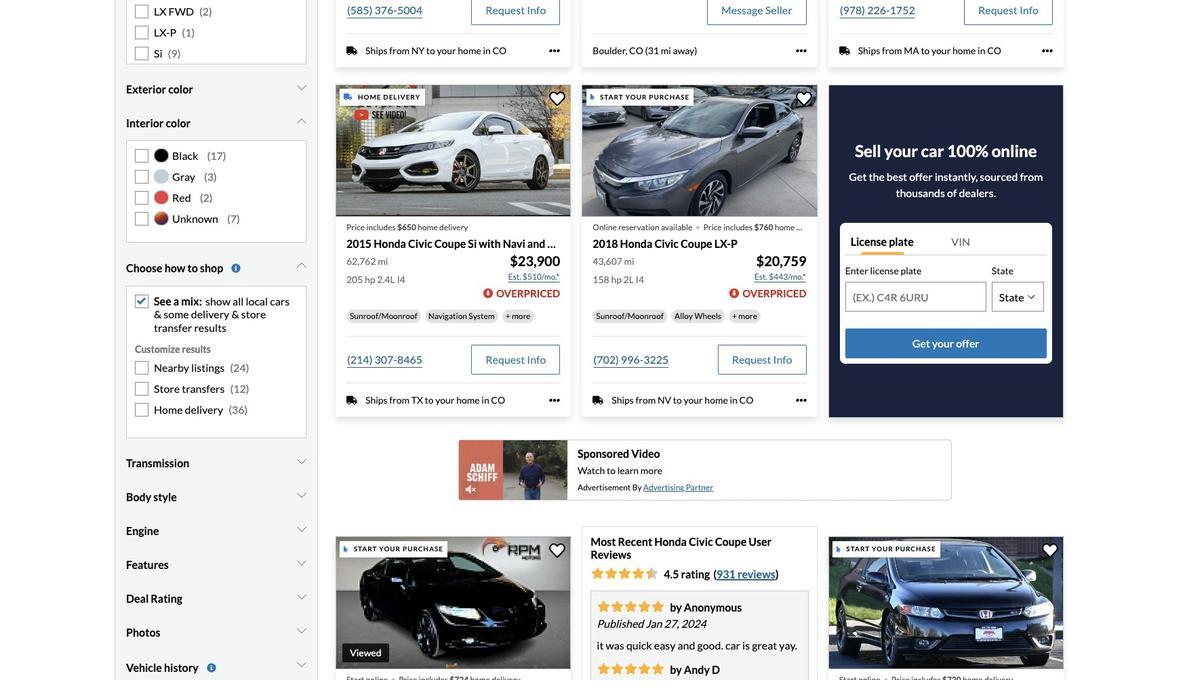 Task type: describe. For each thing, give the bounding box(es) containing it.
choose how to shop button
[[126, 251, 307, 286]]

Enter license plate field
[[846, 283, 986, 312]]

transfer
[[154, 321, 192, 334]]

delivery down transfers
[[185, 404, 223, 416]]

civic inside most recent honda civic coupe user reviews
[[689, 536, 713, 549]]

ships for ships from nv to your home in co
[[612, 395, 634, 407]]

home inside price includes $650 home delivery 2015 honda civic coupe si with navi and summer tires
[[418, 223, 438, 233]]

62,762
[[347, 256, 376, 268]]

(3)
[[204, 170, 217, 183]]

state
[[992, 265, 1014, 276]]

most
[[591, 536, 616, 549]]

chevron down image for deal rating
[[297, 592, 307, 603]]

great
[[752, 640, 777, 653]]

mouse pointer image
[[344, 547, 348, 553]]

by for andy
[[670, 664, 682, 677]]

offer inside button
[[956, 337, 980, 350]]

(585)
[[347, 4, 373, 16]]

(7)
[[227, 213, 240, 225]]

anonymous
[[684, 602, 742, 615]]

1 vertical spatial results
[[182, 344, 211, 355]]

mouse pointer image for nighthawk black pearl 2007 honda civic coupe si coupe front-wheel drive manual image
[[837, 547, 841, 553]]

more for ·
[[739, 312, 758, 322]]

alloy
[[675, 312, 693, 322]]

931 reviews link
[[717, 569, 776, 581]]

$23,900 est. $510/mo.*
[[508, 253, 560, 282]]

(702) 996-3225
[[594, 354, 669, 367]]

in for ships from nv to your home in co
[[730, 395, 738, 407]]

(9)
[[168, 47, 181, 60]]

overpriced for home
[[496, 288, 560, 300]]

price inside price includes $650 home delivery 2015 honda civic coupe si with navi and summer tires
[[347, 223, 365, 233]]

honda inside online reservation available · price includes $760 home delivery 2018 honda civic coupe lx-p
[[620, 238, 653, 250]]

store
[[154, 382, 180, 395]]

(214) 307-8465
[[347, 354, 423, 367]]

nearby
[[154, 361, 189, 374]]

of
[[947, 186, 957, 199]]

it was quick easy and good. car is great yay.
[[597, 640, 797, 653]]

co for ships from ny to your home in co
[[493, 45, 507, 57]]

0 vertical spatial lx-
[[154, 26, 170, 38]]

vin tab
[[946, 228, 1047, 255]]

purchase for mouse pointer icon
[[403, 545, 443, 554]]

request info button for (702) 996-3225
[[718, 346, 807, 375]]

engine button
[[126, 515, 307, 549]]

(17)
[[207, 149, 226, 162]]

1 & from the left
[[154, 308, 162, 321]]

(
[[714, 569, 717, 581]]

chevron down image inside choose how to shop dropdown button
[[297, 260, 307, 271]]

co for ships from nv to your home in co
[[740, 395, 754, 407]]

view more image for vehicle history
[[207, 664, 216, 673]]

delivery
[[383, 93, 421, 101]]

ellipsis h image for message seller
[[796, 46, 807, 57]]

get your offer
[[913, 337, 980, 350]]

rating
[[151, 593, 182, 606]]

hp for ·
[[611, 274, 622, 286]]

by andy d
[[670, 664, 720, 677]]

info for (585) 376-5004
[[527, 4, 546, 16]]

exterior color
[[126, 83, 193, 96]]

delivery inside the show all local cars & some delivery & store transfer results
[[191, 308, 229, 321]]

(978)
[[840, 4, 865, 16]]

civic inside online reservation available · price includes $760 home delivery 2018 honda civic coupe lx-p
[[655, 238, 679, 250]]

online
[[992, 141, 1037, 160]]

reviews
[[591, 549, 631, 562]]

home delivery (36)
[[154, 404, 248, 416]]

home for ships from ny to your home in co
[[458, 45, 481, 57]]

home for ships from tx to your home in co
[[457, 395, 480, 407]]

(214)
[[347, 354, 373, 367]]

chevron down image for body style
[[297, 490, 307, 501]]

color for interior color
[[166, 117, 191, 129]]

co for ships from tx to your home in co
[[491, 395, 505, 407]]

honda inside price includes $650 home delivery 2015 honda civic coupe si with navi and summer tires
[[374, 238, 406, 250]]

376-
[[375, 4, 397, 16]]

sunroof/moonroof for ·
[[596, 312, 664, 322]]

2024
[[681, 618, 706, 631]]

white 2015 honda civic coupe si with navi and summer tires coupe front-wheel drive 6-speed manual image
[[336, 85, 571, 217]]

by anonymous published jan 27, 2024
[[597, 602, 742, 631]]

and inside most recent honda civic coupe user reviews element
[[678, 640, 695, 653]]

62,762 mi 205 hp 2.4l i4
[[347, 256, 405, 286]]

choose
[[126, 262, 162, 275]]

158
[[593, 274, 609, 286]]

ships for ships from tx to your home in co
[[366, 395, 388, 407]]

purchase for mouse pointer image corresponding to gray 2018 honda civic coupe lx-p coupe front-wheel drive continuously variable transmission image
[[649, 93, 690, 101]]

price includes $650 home delivery 2015 honda civic coupe si with navi and summer tires
[[347, 223, 615, 250]]

yay.
[[779, 640, 797, 653]]

away)
[[673, 45, 697, 57]]

$23,900
[[510, 253, 560, 270]]

ships from nv to your home in co
[[612, 395, 754, 407]]

exterior color button
[[126, 72, 307, 106]]

system
[[469, 312, 495, 322]]

deal rating
[[126, 593, 182, 606]]

27,
[[664, 618, 679, 631]]

home inside online reservation available · price includes $760 home delivery 2018 honda civic coupe lx-p
[[775, 223, 795, 233]]

chevron down image for interior color
[[297, 116, 307, 127]]

(978) 226-1752
[[840, 4, 915, 16]]

delivery inside price includes $650 home delivery 2015 honda civic coupe si with navi and summer tires
[[439, 223, 468, 233]]

vehicle
[[126, 662, 162, 674]]

store transfers (12)
[[154, 382, 249, 395]]

d
[[712, 664, 720, 677]]

delivery inside online reservation available · price includes $760 home delivery 2018 honda civic coupe lx-p
[[797, 223, 825, 233]]

to for ships from nv to your home in co
[[673, 395, 682, 407]]

message seller button
[[707, 0, 807, 25]]

)
[[776, 569, 779, 581]]

request info button for (214) 307-8465
[[472, 346, 560, 375]]

price inside online reservation available · price includes $760 home delivery 2018 honda civic coupe lx-p
[[704, 223, 722, 233]]

history
[[164, 662, 199, 674]]

request for 8465
[[486, 354, 525, 367]]

from for ships from nv to your home in co
[[636, 395, 656, 407]]

ships from tx to your home in co
[[366, 395, 505, 407]]

tires
[[590, 238, 615, 250]]

request info for 5004
[[486, 4, 546, 16]]

(12)
[[230, 382, 249, 395]]

store
[[241, 308, 266, 321]]

navi
[[503, 238, 525, 250]]

coupe inside price includes $650 home delivery 2015 honda civic coupe si with navi and summer tires
[[435, 238, 466, 250]]

chevron down image for engine
[[297, 524, 307, 535]]

info for (214) 307-8465
[[527, 354, 546, 367]]

co for ships from ma to your home in co
[[988, 45, 1002, 57]]

request info for 3225
[[732, 354, 793, 367]]

request for 5004
[[486, 4, 525, 16]]

home for home delivery
[[358, 93, 381, 101]]

jan
[[646, 618, 662, 631]]

(214) 307-8465 button
[[347, 346, 423, 375]]

+ for home
[[506, 312, 510, 322]]

style
[[153, 491, 177, 504]]

coupe inside most recent honda civic coupe user reviews
[[715, 536, 747, 549]]

1 horizontal spatial car
[[921, 141, 944, 160]]

1 (2) from the top
[[199, 4, 212, 17]]

$443/mo.*
[[769, 272, 806, 282]]

truck image for ships from ma to your home in co
[[839, 45, 850, 56]]

chevron down image for photos
[[297, 626, 307, 637]]

ellipsis h image for (585) 376-5004
[[550, 46, 560, 57]]

start your purchase for mouse pointer image corresponding to gray 2018 honda civic coupe lx-p coupe front-wheel drive continuously variable transmission image
[[600, 93, 690, 101]]

from for ships from tx to your home in co
[[389, 395, 410, 407]]

see
[[154, 295, 171, 308]]

si inside price includes $650 home delivery 2015 honda civic coupe si with navi and summer tires
[[468, 238, 477, 250]]

home for home delivery (36)
[[154, 404, 183, 416]]

interior
[[126, 117, 164, 129]]

vehicle history button
[[126, 651, 307, 681]]

est. for home
[[508, 272, 521, 282]]

car inside most recent honda civic coupe user reviews element
[[726, 640, 741, 653]]

truck image left home delivery
[[344, 94, 353, 101]]

0 vertical spatial p
[[170, 26, 177, 38]]

purchase for mouse pointer image corresponding to nighthawk black pearl 2007 honda civic coupe si coupe front-wheel drive manual image
[[896, 545, 936, 554]]

interior color button
[[126, 106, 307, 140]]

license plate
[[851, 235, 914, 248]]

offer inside get the best offer instantly, sourced from thousands of dealers.
[[910, 170, 933, 183]]

996-
[[621, 354, 644, 367]]

color for exterior color
[[168, 83, 193, 96]]

est. $443/mo.* button
[[754, 271, 807, 284]]

it
[[597, 640, 604, 653]]

and inside price includes $650 home delivery 2015 honda civic coupe si with navi and summer tires
[[528, 238, 546, 250]]

931
[[717, 569, 736, 581]]

request info button for (585) 376-5004
[[472, 0, 560, 25]]

start for mouse pointer image corresponding to gray 2018 honda civic coupe lx-p coupe front-wheel drive continuously variable transmission image
[[600, 93, 624, 101]]

5004
[[397, 4, 423, 16]]

most recent honda civic coupe user reviews
[[591, 536, 772, 562]]

8465
[[397, 354, 423, 367]]

nearby listings (24)
[[154, 361, 249, 374]]

to for ships from ma to your home in co
[[921, 45, 930, 57]]

license
[[851, 235, 887, 248]]



Task type: vqa. For each thing, say whether or not it's contained in the screenshot.
'SiriusXM'
no



Task type: locate. For each thing, give the bounding box(es) containing it.
transfers
[[182, 382, 225, 395]]

from inside get the best offer instantly, sourced from thousands of dealers.
[[1020, 170, 1043, 183]]

1 horizontal spatial get
[[913, 337, 930, 350]]

i4 inside '62,762 mi 205 hp 2.4l i4'
[[397, 274, 405, 286]]

$20,759
[[757, 253, 807, 270]]

get down enter license plate "field"
[[913, 337, 930, 350]]

1 horizontal spatial start your purchase
[[600, 93, 690, 101]]

best
[[887, 170, 907, 183]]

delivery right $650
[[439, 223, 468, 233]]

photos button
[[126, 617, 307, 651]]

+ more for ·
[[732, 312, 758, 322]]

0 vertical spatial mouse pointer image
[[591, 94, 595, 101]]

1 horizontal spatial offer
[[956, 337, 980, 350]]

1 horizontal spatial + more
[[732, 312, 758, 322]]

+ more right wheels
[[732, 312, 758, 322]]

results up nearby listings (24)
[[182, 344, 211, 355]]

1 horizontal spatial start
[[600, 93, 624, 101]]

includes inside price includes $650 home delivery 2015 honda civic coupe si with navi and summer tires
[[367, 223, 396, 233]]

mi
[[661, 45, 671, 57], [378, 256, 388, 268], [624, 256, 635, 268]]

includes left $760
[[724, 223, 753, 233]]

home
[[358, 93, 381, 101], [154, 404, 183, 416]]

hp inside '62,762 mi 205 hp 2.4l i4'
[[365, 274, 375, 286]]

by up 27, on the right of the page
[[670, 602, 682, 615]]

1 vertical spatial si
[[468, 238, 477, 250]]

1 horizontal spatial includes
[[724, 223, 753, 233]]

start for mouse pointer image corresponding to nighthawk black pearl 2007 honda civic coupe si coupe front-wheel drive manual image
[[847, 545, 870, 554]]

deal
[[126, 593, 149, 606]]

transmission button
[[126, 447, 307, 481]]

from left nv
[[636, 395, 656, 407]]

lx- right ·
[[715, 238, 731, 250]]

plate right license
[[889, 235, 914, 248]]

plate inside tab
[[889, 235, 914, 248]]

0 vertical spatial view more image
[[231, 264, 241, 273]]

(2) right fwd
[[199, 4, 212, 17]]

ships right truck icon
[[612, 395, 634, 407]]

unknown
[[172, 213, 218, 225]]

sunroof/moonroof
[[350, 312, 418, 322], [596, 312, 664, 322]]

1 + from the left
[[506, 312, 510, 322]]

mi up 2.4l
[[378, 256, 388, 268]]

i4 for ·
[[636, 274, 644, 286]]

lx-p (1)
[[154, 26, 195, 38]]

1 horizontal spatial price
[[704, 223, 722, 233]]

0 horizontal spatial p
[[170, 26, 177, 38]]

1 horizontal spatial mi
[[624, 256, 635, 268]]

chevron down image
[[297, 82, 307, 93], [297, 260, 307, 271], [297, 457, 307, 467], [297, 592, 307, 603], [297, 626, 307, 637], [297, 660, 307, 671]]

2 chevron down image from the top
[[297, 260, 307, 271]]

honda inside most recent honda civic coupe user reviews
[[655, 536, 687, 549]]

home delivery
[[358, 93, 421, 101]]

honda
[[374, 238, 406, 250], [620, 238, 653, 250], [655, 536, 687, 549]]

lx fwd (2)
[[154, 4, 212, 17]]

honda down $650
[[374, 238, 406, 250]]

from left tx
[[389, 395, 410, 407]]

(24)
[[230, 361, 249, 374]]

from left ny on the top of page
[[389, 45, 410, 57]]

1 hp from the left
[[365, 274, 375, 286]]

mi inside '62,762 mi 205 hp 2.4l i4'
[[378, 256, 388, 268]]

est. inside $23,900 est. $510/mo.*
[[508, 272, 521, 282]]

mouse pointer image for gray 2018 honda civic coupe lx-p coupe front-wheel drive continuously variable transmission image
[[591, 94, 595, 101]]

chevron down image inside transmission dropdown button
[[297, 457, 307, 467]]

gray
[[172, 170, 195, 183]]

chevron down image inside exterior color dropdown button
[[297, 82, 307, 93]]

ships for ships from ny to your home in co
[[366, 45, 388, 57]]

chevron down image
[[297, 116, 307, 127], [297, 490, 307, 501], [297, 524, 307, 535], [297, 558, 307, 569]]

ny
[[411, 45, 425, 57]]

+ more right system
[[506, 312, 531, 322]]

1 vertical spatial by
[[670, 664, 682, 677]]

1 chevron down image from the top
[[297, 116, 307, 127]]

2 horizontal spatial start your purchase
[[847, 545, 936, 554]]

2018
[[593, 238, 618, 250]]

lx
[[154, 4, 167, 17]]

0 horizontal spatial and
[[528, 238, 546, 250]]

start your purchase for mouse pointer image corresponding to nighthawk black pearl 2007 honda civic coupe si coupe front-wheel drive manual image
[[847, 545, 936, 554]]

0 horizontal spatial ellipsis h image
[[550, 396, 560, 407]]

purchase
[[649, 93, 690, 101], [403, 545, 443, 554], [896, 545, 936, 554]]

1 horizontal spatial est.
[[755, 272, 768, 282]]

1 horizontal spatial and
[[678, 640, 695, 653]]

1 overpriced from the left
[[496, 288, 560, 300]]

home right nv
[[705, 395, 728, 407]]

home for ships from ma to your home in co
[[953, 45, 976, 57]]

crystal black pearl 2013 honda civic coupe si coupe front-wheel drive 6-speed manual overdrive image
[[336, 537, 571, 670]]

plate right the license
[[901, 265, 922, 276]]

2 horizontal spatial purchase
[[896, 545, 936, 554]]

1 horizontal spatial &
[[232, 308, 239, 321]]

to inside dropdown button
[[188, 262, 198, 275]]

to right how
[[188, 262, 198, 275]]

&
[[154, 308, 162, 321], [232, 308, 239, 321]]

view more image right shop
[[231, 264, 241, 273]]

i4 for $650
[[397, 274, 405, 286]]

lx-
[[154, 26, 170, 38], [715, 238, 731, 250]]

2 overpriced from the left
[[743, 288, 807, 300]]

0 vertical spatial ellipsis h image
[[1042, 46, 1053, 57]]

from for ships from ny to your home in co
[[389, 45, 410, 57]]

1 horizontal spatial view more image
[[231, 264, 241, 273]]

honda up 4.5
[[655, 536, 687, 549]]

overpriced down est. $510/mo.* button
[[496, 288, 560, 300]]

red
[[172, 191, 191, 204]]

sunroof/moonroof down 2.4l
[[350, 312, 418, 322]]

from for ships from ma to your home in co
[[882, 45, 902, 57]]

si left with
[[468, 238, 477, 250]]

advertisement element
[[458, 440, 952, 501]]

color
[[168, 83, 193, 96], [166, 117, 191, 129]]

ships left tx
[[366, 395, 388, 407]]

and up '$23,900'
[[528, 238, 546, 250]]

mi for ·
[[624, 256, 635, 268]]

home right ny on the top of page
[[458, 45, 481, 57]]

0 horizontal spatial overpriced
[[496, 288, 560, 300]]

0 horizontal spatial offer
[[910, 170, 933, 183]]

est. inside $20,759 est. $443/mo.*
[[755, 272, 768, 282]]

start your purchase link
[[828, 537, 1067, 681]]

from down online
[[1020, 170, 1043, 183]]

coupe left with
[[435, 238, 466, 250]]

2 est. from the left
[[755, 272, 768, 282]]

$510/mo.*
[[523, 272, 560, 282]]

your inside button
[[932, 337, 954, 350]]

available
[[661, 223, 693, 233]]

color up "black"
[[166, 117, 191, 129]]

coupe left user
[[715, 536, 747, 549]]

0 horizontal spatial car
[[726, 640, 741, 653]]

info for (702) 996-3225
[[773, 354, 793, 367]]

1 horizontal spatial purchase
[[649, 93, 690, 101]]

view more image right history
[[207, 664, 216, 673]]

ellipsis h image
[[550, 46, 560, 57], [796, 46, 807, 57], [796, 396, 807, 407]]

0 horizontal spatial price
[[347, 223, 365, 233]]

1 horizontal spatial honda
[[620, 238, 653, 250]]

truck image down (978)
[[839, 45, 850, 56]]

car left is
[[726, 640, 741, 653]]

0 horizontal spatial &
[[154, 308, 162, 321]]

(31
[[645, 45, 659, 57]]

1 horizontal spatial home
[[358, 93, 381, 101]]

1 horizontal spatial sunroof/moonroof
[[596, 312, 664, 322]]

sunroof/moonroof for $650
[[350, 312, 418, 322]]

home for ships from nv to your home in co
[[705, 395, 728, 407]]

0 horizontal spatial view more image
[[207, 664, 216, 673]]

online reservation available · price includes $760 home delivery 2018 honda civic coupe lx-p
[[593, 214, 825, 250]]

est. down '$23,900'
[[508, 272, 521, 282]]

0 vertical spatial car
[[921, 141, 944, 160]]

1 horizontal spatial more
[[739, 312, 758, 322]]

home left delivery
[[358, 93, 381, 101]]

to right tx
[[425, 395, 434, 407]]

1 horizontal spatial lx-
[[715, 238, 731, 250]]

(2)
[[199, 4, 212, 17], [200, 191, 213, 204]]

0 horizontal spatial si
[[154, 47, 162, 60]]

0 vertical spatial get
[[849, 170, 867, 183]]

p left (1)
[[170, 26, 177, 38]]

43,607
[[593, 256, 623, 268]]

ships down (978) 226-1752 button
[[858, 45, 880, 57]]

1 vertical spatial get
[[913, 337, 930, 350]]

2 more from the left
[[739, 312, 758, 322]]

0 horizontal spatial more
[[512, 312, 531, 322]]

see a mix:
[[154, 295, 202, 308]]

2l
[[624, 274, 634, 286]]

listings
[[191, 361, 225, 374]]

mi for home
[[378, 256, 388, 268]]

mi up 2l
[[624, 256, 635, 268]]

customize
[[135, 344, 180, 355]]

results down show
[[194, 321, 227, 334]]

est. $510/mo.* button
[[508, 271, 560, 284]]

lx- down lx
[[154, 26, 170, 38]]

home right $760
[[775, 223, 795, 233]]

by left andy
[[670, 664, 682, 677]]

start your purchase
[[600, 93, 690, 101], [354, 545, 443, 554], [847, 545, 936, 554]]

(1)
[[182, 26, 195, 38]]

si (9)
[[154, 47, 181, 60]]

0 horizontal spatial get
[[849, 170, 867, 183]]

1 horizontal spatial ellipsis h image
[[1042, 46, 1053, 57]]

(36)
[[229, 404, 248, 416]]

2 & from the left
[[232, 308, 239, 321]]

truck image for ships from tx to your home in co
[[347, 395, 357, 406]]

4 chevron down image from the top
[[297, 592, 307, 603]]

chevron down image inside deal rating dropdown button
[[297, 592, 307, 603]]

·
[[695, 214, 701, 238]]

car up instantly,
[[921, 141, 944, 160]]

2 sunroof/moonroof from the left
[[596, 312, 664, 322]]

0 horizontal spatial mouse pointer image
[[591, 94, 595, 101]]

2 + from the left
[[732, 312, 737, 322]]

start your purchase for mouse pointer icon
[[354, 545, 443, 554]]

to right nv
[[673, 395, 682, 407]]

0 horizontal spatial mi
[[378, 256, 388, 268]]

si left (9)
[[154, 47, 162, 60]]

0 horizontal spatial hp
[[365, 274, 375, 286]]

0 vertical spatial and
[[528, 238, 546, 250]]

start for mouse pointer icon
[[354, 545, 377, 554]]

est.
[[508, 272, 521, 282], [755, 272, 768, 282]]

ellipsis h image for ships from ma to your home in co
[[1042, 46, 1053, 57]]

2 horizontal spatial mi
[[661, 45, 671, 57]]

overpriced down est. $443/mo.* button
[[743, 288, 807, 300]]

more right wheels
[[739, 312, 758, 322]]

thousands
[[896, 186, 945, 199]]

2 horizontal spatial honda
[[655, 536, 687, 549]]

0 horizontal spatial +
[[506, 312, 510, 322]]

4 chevron down image from the top
[[297, 558, 307, 569]]

2 hp from the left
[[611, 274, 622, 286]]

1 vertical spatial mouse pointer image
[[837, 547, 841, 553]]

0 horizontal spatial start
[[354, 545, 377, 554]]

includes
[[367, 223, 396, 233], [724, 223, 753, 233]]

to right ma
[[921, 45, 930, 57]]

0 horizontal spatial + more
[[506, 312, 531, 322]]

0 vertical spatial offer
[[910, 170, 933, 183]]

license plate tab
[[845, 228, 946, 255]]

2 chevron down image from the top
[[297, 490, 307, 501]]

3 chevron down image from the top
[[297, 457, 307, 467]]

chevron down image inside features dropdown button
[[297, 558, 307, 569]]

0 horizontal spatial honda
[[374, 238, 406, 250]]

1 est. from the left
[[508, 272, 521, 282]]

more for home
[[512, 312, 531, 322]]

the
[[869, 170, 885, 183]]

plate
[[889, 235, 914, 248], [901, 265, 922, 276]]

p inside online reservation available · price includes $760 home delivery 2018 honda civic coupe lx-p
[[731, 238, 738, 250]]

1 price from the left
[[347, 223, 365, 233]]

delivery up $20,759
[[797, 223, 825, 233]]

coupe down available
[[681, 238, 712, 250]]

view more image
[[231, 264, 241, 273], [207, 664, 216, 673]]

2 horizontal spatial coupe
[[715, 536, 747, 549]]

user
[[749, 536, 772, 549]]

rating
[[681, 569, 710, 581]]

by for anonymous
[[670, 602, 682, 615]]

+ right wheels
[[732, 312, 737, 322]]

0 horizontal spatial civic
[[408, 238, 432, 250]]

est. down $20,759
[[755, 272, 768, 282]]

request for 3225
[[732, 354, 771, 367]]

0 vertical spatial color
[[168, 83, 193, 96]]

1 vertical spatial color
[[166, 117, 191, 129]]

navigation
[[428, 312, 467, 322]]

est. for ·
[[755, 272, 768, 282]]

interior color
[[126, 117, 191, 129]]

4.5
[[664, 569, 679, 581]]

hp for $650
[[365, 274, 375, 286]]

civic inside price includes $650 home delivery 2015 honda civic coupe si with navi and summer tires
[[408, 238, 432, 250]]

easy
[[654, 640, 676, 653]]

2.4l
[[377, 274, 395, 286]]

and right easy
[[678, 640, 695, 653]]

sunroof/moonroof down 2l
[[596, 312, 664, 322]]

0 vertical spatial home
[[358, 93, 381, 101]]

nv
[[658, 395, 671, 407]]

request for 1752
[[979, 4, 1018, 16]]

1 chevron down image from the top
[[297, 82, 307, 93]]

+ more for home
[[506, 312, 531, 322]]

0 horizontal spatial purchase
[[403, 545, 443, 554]]

engine
[[126, 525, 159, 538]]

1 vertical spatial home
[[154, 404, 183, 416]]

p right ·
[[731, 238, 738, 250]]

0 horizontal spatial coupe
[[435, 238, 466, 250]]

truck image
[[593, 395, 604, 406]]

get inside get your offer button
[[913, 337, 930, 350]]

1 horizontal spatial p
[[731, 238, 738, 250]]

andy
[[684, 664, 710, 677]]

2 + more from the left
[[732, 312, 758, 322]]

civic down $650
[[408, 238, 432, 250]]

get the best offer instantly, sourced from thousands of dealers.
[[849, 170, 1043, 199]]

2 (2) from the top
[[200, 191, 213, 204]]

home right $650
[[418, 223, 438, 233]]

0 horizontal spatial i4
[[397, 274, 405, 286]]

1 vertical spatial lx-
[[715, 238, 731, 250]]

chevron down image inside 'photos' dropdown button
[[297, 626, 307, 637]]

2 horizontal spatial start
[[847, 545, 870, 554]]

overpriced for ·
[[743, 288, 807, 300]]

1 sunroof/moonroof from the left
[[350, 312, 418, 322]]

1 vertical spatial and
[[678, 640, 695, 653]]

price right ·
[[704, 223, 722, 233]]

0 vertical spatial results
[[194, 321, 227, 334]]

info for (978) 226-1752
[[1020, 4, 1039, 16]]

car
[[921, 141, 944, 160], [726, 640, 741, 653]]

truck image down the (585)
[[347, 45, 357, 56]]

1 horizontal spatial i4
[[636, 274, 644, 286]]

nighthawk black pearl 2007 honda civic coupe si coupe front-wheel drive manual image
[[828, 537, 1064, 670]]

request info for 1752
[[979, 4, 1039, 16]]

+ right system
[[506, 312, 510, 322]]

307-
[[375, 354, 397, 367]]

0 horizontal spatial includes
[[367, 223, 396, 233]]

includes inside online reservation available · price includes $760 home delivery 2018 honda civic coupe lx-p
[[724, 223, 753, 233]]

3225
[[644, 354, 669, 367]]

hp inside 43,607 mi 158 hp 2l i4
[[611, 274, 622, 286]]

sell
[[855, 141, 882, 160]]

1 more from the left
[[512, 312, 531, 322]]

(2) down (3)
[[200, 191, 213, 204]]

0 vertical spatial plate
[[889, 235, 914, 248]]

0 vertical spatial si
[[154, 47, 162, 60]]

43,607 mi 158 hp 2l i4
[[593, 256, 644, 286]]

0 horizontal spatial home
[[154, 404, 183, 416]]

chevron down image inside body style dropdown button
[[297, 490, 307, 501]]

request info for 8465
[[486, 354, 546, 367]]

home down store
[[154, 404, 183, 416]]

i4 right 2l
[[636, 274, 644, 286]]

1 vertical spatial ellipsis h image
[[550, 396, 560, 407]]

includes left $650
[[367, 223, 396, 233]]

0 horizontal spatial sunroof/moonroof
[[350, 312, 418, 322]]

message
[[722, 4, 763, 16]]

view more image for choose how to shop
[[231, 264, 241, 273]]

$650
[[397, 223, 416, 233]]

i4 inside 43,607 mi 158 hp 2l i4
[[636, 274, 644, 286]]

chevron down image for exterior color
[[297, 82, 307, 93]]

coupe inside online reservation available · price includes $760 home delivery 2018 honda civic coupe lx-p
[[681, 238, 712, 250]]

to right ny on the top of page
[[426, 45, 435, 57]]

ships for ships from ma to your home in co
[[858, 45, 880, 57]]

ellipsis h image
[[1042, 46, 1053, 57], [550, 396, 560, 407]]

gray 2018 honda civic coupe lx-p coupe front-wheel drive continuously variable transmission image
[[582, 85, 818, 217]]

& down all
[[232, 308, 239, 321]]

6 chevron down image from the top
[[297, 660, 307, 671]]

color right exterior
[[168, 83, 193, 96]]

tab list containing license plate
[[845, 228, 1047, 255]]

truck image
[[347, 45, 357, 56], [839, 45, 850, 56], [344, 94, 353, 101], [347, 395, 357, 406]]

i4 right 2.4l
[[397, 274, 405, 286]]

get for get your offer
[[913, 337, 930, 350]]

mouse pointer image
[[591, 94, 595, 101], [837, 547, 841, 553]]

chevron down image for transmission
[[297, 457, 307, 467]]

1 vertical spatial offer
[[956, 337, 980, 350]]

1 vertical spatial (2)
[[200, 191, 213, 204]]

truck image for ships from ny to your home in co
[[347, 45, 357, 56]]

2 i4 from the left
[[636, 274, 644, 286]]

2015
[[347, 238, 372, 250]]

1 vertical spatial car
[[726, 640, 741, 653]]

chevron down image for features
[[297, 558, 307, 569]]

0 horizontal spatial lx-
[[154, 26, 170, 38]]

tab list
[[845, 228, 1047, 255]]

hp right 205
[[365, 274, 375, 286]]

1 horizontal spatial hp
[[611, 274, 622, 286]]

1 by from the top
[[670, 602, 682, 615]]

home right tx
[[457, 395, 480, 407]]

1 + more from the left
[[506, 312, 531, 322]]

get for get the best offer instantly, sourced from thousands of dealers.
[[849, 170, 867, 183]]

1 vertical spatial view more image
[[207, 664, 216, 673]]

truck image down (214)
[[347, 395, 357, 406]]

1 vertical spatial p
[[731, 238, 738, 250]]

1 vertical spatial plate
[[901, 265, 922, 276]]

recent
[[618, 536, 652, 549]]

mi right (31
[[661, 45, 671, 57]]

1 i4 from the left
[[397, 274, 405, 286]]

viewed
[[350, 648, 381, 660]]

1 includes from the left
[[367, 223, 396, 233]]

1 horizontal spatial overpriced
[[743, 288, 807, 300]]

request
[[486, 4, 525, 16], [979, 4, 1018, 16], [486, 354, 525, 367], [732, 354, 771, 367]]

0 horizontal spatial est.
[[508, 272, 521, 282]]

2 horizontal spatial civic
[[689, 536, 713, 549]]

2 price from the left
[[704, 223, 722, 233]]

ships from ny to your home in co
[[366, 45, 507, 57]]

ellipsis h image for ships from tx to your home in co
[[550, 396, 560, 407]]

by inside by anonymous published jan 27, 2024
[[670, 602, 682, 615]]

delivery down show
[[191, 308, 229, 321]]

0 vertical spatial (2)
[[199, 4, 212, 17]]

in for ships from ny to your home in co
[[483, 45, 491, 57]]

0 horizontal spatial start your purchase
[[354, 545, 443, 554]]

get your offer button
[[845, 329, 1047, 359]]

was
[[606, 640, 624, 653]]

i4
[[397, 274, 405, 286], [636, 274, 644, 286]]

honda down reservation
[[620, 238, 653, 250]]

choose how to shop
[[126, 262, 223, 275]]

3 chevron down image from the top
[[297, 524, 307, 535]]

226-
[[868, 4, 890, 16]]

results inside the show all local cars & some delivery & store transfer results
[[194, 321, 227, 334]]

features
[[126, 559, 169, 572]]

2 by from the top
[[670, 664, 682, 677]]

p
[[170, 26, 177, 38], [731, 238, 738, 250]]

lx- inside online reservation available · price includes $760 home delivery 2018 honda civic coupe lx-p
[[715, 238, 731, 250]]

chevron down image inside the interior color dropdown button
[[297, 116, 307, 127]]

home right ma
[[953, 45, 976, 57]]

civic down available
[[655, 238, 679, 250]]

exterior
[[126, 83, 166, 96]]

hp left 2l
[[611, 274, 622, 286]]

(585) 376-5004
[[347, 4, 423, 16]]

get left the
[[849, 170, 867, 183]]

mi inside 43,607 mi 158 hp 2l i4
[[624, 256, 635, 268]]

1 horizontal spatial si
[[468, 238, 477, 250]]

to for ships from tx to your home in co
[[425, 395, 434, 407]]

1 horizontal spatial coupe
[[681, 238, 712, 250]]

price up 2015 at left
[[347, 223, 365, 233]]

civic up rating
[[689, 536, 713, 549]]

1 horizontal spatial mouse pointer image
[[837, 547, 841, 553]]

get inside get the best offer instantly, sourced from thousands of dealers.
[[849, 170, 867, 183]]

civic
[[408, 238, 432, 250], [655, 238, 679, 250], [689, 536, 713, 549]]

$20,759 est. $443/mo.*
[[755, 253, 807, 282]]

in for ships from ma to your home in co
[[978, 45, 986, 57]]

from left ma
[[882, 45, 902, 57]]

1 horizontal spatial +
[[732, 312, 737, 322]]

5 chevron down image from the top
[[297, 626, 307, 637]]

transmission
[[126, 457, 189, 470]]

chevron down image inside the vehicle history dropdown button
[[297, 660, 307, 671]]

to for ships from ny to your home in co
[[426, 45, 435, 57]]

1 horizontal spatial civic
[[655, 238, 679, 250]]

in for ships from tx to your home in co
[[482, 395, 489, 407]]

chevron down image inside engine dropdown button
[[297, 524, 307, 535]]

+ for ·
[[732, 312, 737, 322]]

cars
[[270, 295, 290, 308]]

& down see
[[154, 308, 162, 321]]

hp
[[365, 274, 375, 286], [611, 274, 622, 286]]

more right system
[[512, 312, 531, 322]]

request info button for (978) 226-1752
[[964, 0, 1053, 25]]

most recent honda civic coupe user reviews element
[[591, 592, 809, 681]]

ships down (585) 376-5004 button
[[366, 45, 388, 57]]

0 vertical spatial by
[[670, 602, 682, 615]]

2 includes from the left
[[724, 223, 753, 233]]



